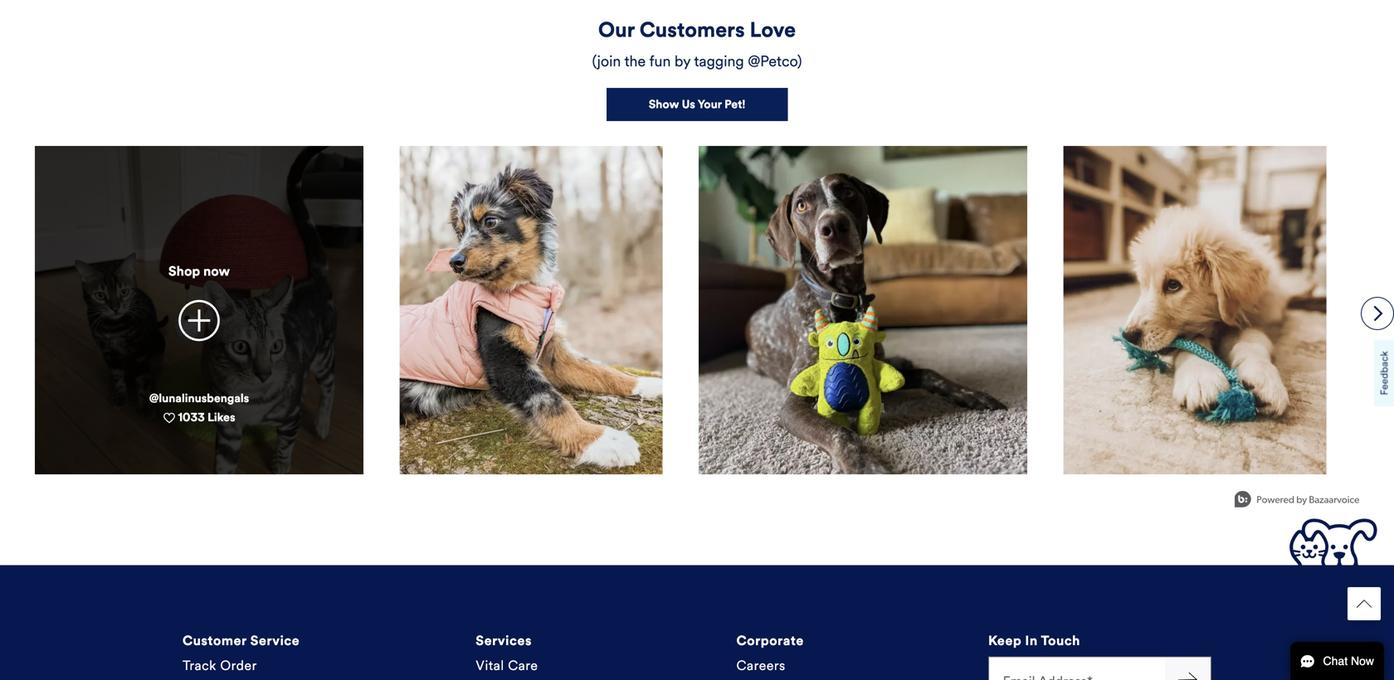 Task type: describe. For each thing, give the bounding box(es) containing it.
care
[[508, 658, 538, 674]]

track
[[183, 658, 217, 674]]

show us your pet!
[[649, 97, 746, 112]]

fun
[[650, 52, 671, 71]]

customer
[[183, 633, 247, 650]]

keep in touch
[[989, 633, 1081, 650]]

(join the fun by tagging @petco) heading
[[35, 52, 1360, 71]]

customers
[[640, 17, 745, 43]]

us
[[682, 97, 696, 112]]

careers link
[[737, 658, 786, 674]]

the
[[625, 52, 646, 71]]

vital care link
[[476, 658, 538, 674]]

love
[[750, 17, 796, 43]]

@petco)
[[748, 52, 802, 71]]

keep
[[989, 633, 1022, 650]]

show us your pet! button
[[607, 88, 788, 121]]



Task type: locate. For each thing, give the bounding box(es) containing it.
pet!
[[725, 97, 746, 112]]

service
[[250, 633, 300, 650]]

None email field
[[989, 657, 1166, 681]]

list
[[33, 146, 1362, 479]]

show
[[649, 97, 679, 112]]

customer service track order
[[183, 633, 300, 674]]

(join the fun by tagging @petco)
[[592, 52, 802, 71]]

your
[[698, 97, 722, 112]]

our customers love
[[598, 17, 796, 43]]

by
[[675, 52, 691, 71]]

services vital care
[[476, 633, 538, 674]]

our
[[598, 17, 635, 43]]

scroll to top image
[[1357, 597, 1372, 612]]

submit email address image
[[1178, 670, 1198, 681]]

(join
[[592, 52, 621, 71]]

services
[[476, 633, 532, 650]]

region
[[0, 146, 1395, 517]]

arrow right 12 button
[[1166, 657, 1212, 681]]

corporate
[[737, 633, 804, 650]]

in
[[1026, 633, 1038, 650]]

styled arrow button link
[[1348, 588, 1381, 621]]

order
[[220, 658, 257, 674]]

careers
[[737, 658, 786, 674]]

vital
[[476, 658, 504, 674]]

our customers love heading
[[35, 17, 1360, 44]]

tagging
[[694, 52, 744, 71]]

touch
[[1041, 633, 1081, 650]]

track order link
[[183, 658, 257, 674]]



Task type: vqa. For each thing, say whether or not it's contained in the screenshot.
the leftmost "customers"
no



